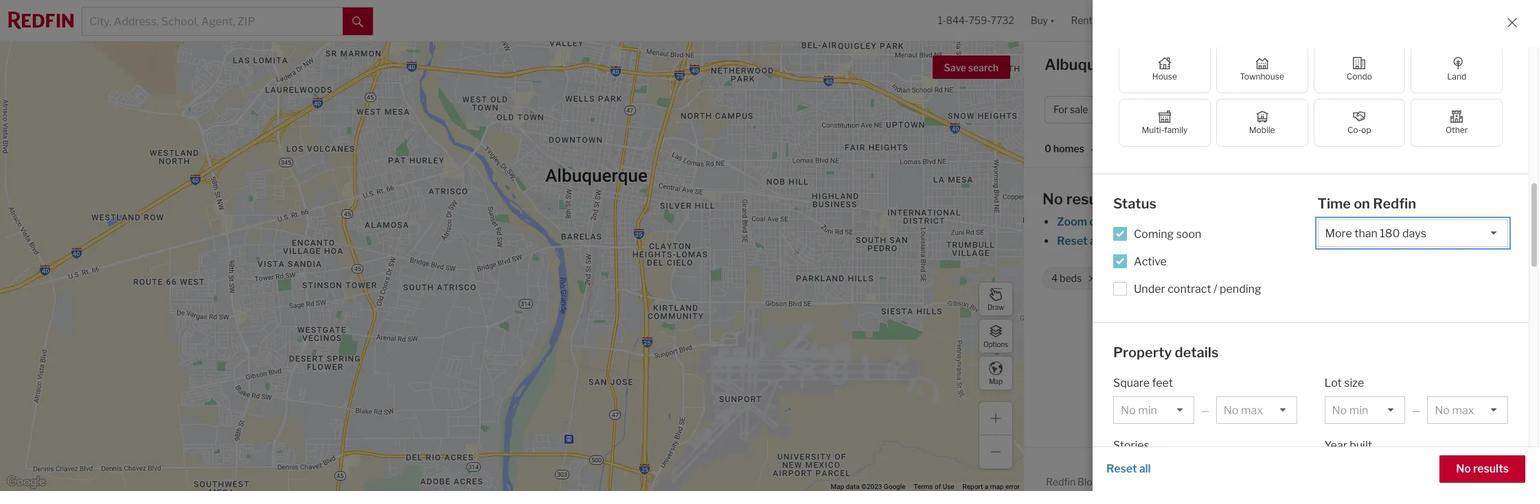 Task type: describe. For each thing, give the bounding box(es) containing it.
map button
[[979, 356, 1013, 391]]

4 bd / 4+ ba
[[1283, 104, 1335, 116]]

/ for 4+
[[1305, 104, 1308, 116]]

180
[[1288, 273, 1306, 285]]

3
[[1440, 104, 1447, 116]]

coming
[[1134, 228, 1174, 241]]

• for homes
[[1091, 144, 1094, 156]]

sort :
[[1101, 143, 1123, 155]]

soon
[[1176, 228, 1201, 241]]

than
[[1266, 273, 1286, 285]]

options
[[983, 340, 1008, 349]]

google image
[[3, 474, 49, 492]]

redfin up details on the bottom right of the page
[[1186, 321, 1220, 334]]

google
[[884, 484, 905, 491]]

for sale button
[[1045, 96, 1114, 124]]

reset inside 'zoom out reset all filters or remove one of your filters below to see more homes'
[[1057, 235, 1087, 248]]

Townhouse checkbox
[[1216, 45, 1308, 93]]

price button
[[1120, 96, 1178, 124]]

1 horizontal spatial filters
[[1251, 235, 1281, 248]]

for
[[1227, 56, 1248, 73]]

0 homes •
[[1045, 143, 1094, 156]]

year
[[1324, 440, 1347, 453]]

Other checkbox
[[1411, 99, 1503, 147]]

data
[[846, 484, 860, 491]]

albuquerque link
[[1311, 321, 1377, 334]]

to
[[1317, 235, 1328, 248]]

lot size
[[1324, 377, 1364, 390]]

new
[[1234, 321, 1257, 334]]

sale
[[1070, 104, 1088, 116]]

save search button
[[932, 56, 1010, 79]]

on redfin more than 180 days
[[1194, 273, 1329, 285]]

bd
[[1291, 104, 1303, 116]]

all inside 'zoom out reset all filters or remove one of your filters below to see more homes'
[[1090, 235, 1101, 248]]

read more link
[[1449, 476, 1517, 492]]

type
[[1222, 104, 1242, 116]]

on
[[1354, 196, 1370, 212]]

op
[[1361, 125, 1371, 135]]

House checkbox
[[1119, 45, 1211, 93]]

insights
[[1407, 60, 1449, 73]]

for
[[1053, 104, 1068, 116]]

— for lot size
[[1412, 405, 1420, 417]]

1 vertical spatial of
[[935, 484, 941, 491]]

feet
[[1152, 377, 1173, 390]]

see
[[1330, 235, 1348, 248]]

4 beds
[[1051, 273, 1082, 285]]

0 horizontal spatial filters
[[1103, 235, 1134, 248]]

reset inside button
[[1106, 463, 1137, 476]]

pending
[[1220, 283, 1261, 296]]

property
[[1113, 344, 1172, 361]]

guide
[[1486, 60, 1516, 73]]

redfin blog
[[1046, 477, 1098, 488]]

price
[[1129, 104, 1152, 116]]

reset all button
[[1106, 456, 1151, 483]]

albuquerque, nm homes for sale
[[1045, 56, 1282, 73]]

Mobile checkbox
[[1216, 99, 1308, 147]]

no results inside button
[[1456, 463, 1509, 476]]

0 vertical spatial no results
[[1042, 190, 1116, 208]]

all
[[1392, 104, 1404, 116]]

844-
[[946, 15, 969, 26]]

map data ©2023 google
[[831, 484, 905, 491]]

759-
[[969, 15, 991, 26]]

recommended
[[1125, 143, 1195, 155]]

one
[[1191, 235, 1211, 248]]

beds
[[1060, 273, 1082, 285]]

other
[[1446, 125, 1468, 135]]

4 for 4 bd / 4+ ba
[[1283, 104, 1289, 116]]

report
[[963, 484, 983, 491]]

City, Address, School, Agent, ZIP search field
[[82, 8, 343, 35]]

zoom out reset all filters or remove one of your filters below to see more homes
[[1057, 216, 1415, 248]]

out
[[1089, 216, 1107, 229]]

0
[[1045, 143, 1051, 155]]

all filters • 3 button
[[1366, 96, 1455, 124]]

save
[[944, 62, 966, 73]]

terms
[[914, 484, 933, 491]]

error
[[1005, 484, 1020, 491]]

size
[[1344, 377, 1364, 390]]

redfin right on on the right of the page
[[1373, 196, 1416, 212]]

city guide link
[[1463, 58, 1518, 75]]

active
[[1134, 255, 1167, 268]]

of inside 'zoom out reset all filters or remove one of your filters below to see more homes'
[[1213, 235, 1224, 248]]

0 horizontal spatial more
[[1240, 273, 1264, 285]]

remove 4 beds image
[[1088, 275, 1096, 283]]

7732
[[991, 15, 1014, 26]]

option group containing house
[[1119, 45, 1503, 147]]

4+ inside button
[[1310, 104, 1322, 116]]

square
[[1113, 377, 1150, 390]]

your
[[1226, 235, 1249, 248]]

time
[[1318, 196, 1351, 212]]

market insights link
[[1367, 45, 1449, 75]]

city
[[1463, 60, 1484, 73]]

terms of use link
[[914, 484, 954, 491]]

read more
[[1449, 477, 1506, 490]]

a
[[985, 484, 988, 491]]

0 vertical spatial no
[[1042, 190, 1063, 208]]

square feet
[[1113, 377, 1173, 390]]

— for square feet
[[1201, 405, 1209, 417]]

on
[[1194, 273, 1207, 285]]

mexico
[[1259, 321, 1297, 334]]



Task type: vqa. For each thing, say whether or not it's contained in the screenshot.
2nd create from the bottom of the page
no



Task type: locate. For each thing, give the bounding box(es) containing it.
no up zoom
[[1042, 190, 1063, 208]]

2 — from the left
[[1412, 405, 1420, 417]]

0 vertical spatial homes
[[1053, 143, 1084, 155]]

map left data
[[831, 484, 844, 491]]

1 — from the left
[[1201, 405, 1209, 417]]

1 horizontal spatial all
[[1139, 463, 1151, 476]]

home type
[[1193, 104, 1242, 116]]

©2023
[[861, 484, 882, 491]]

of left use at bottom
[[935, 484, 941, 491]]

0 vertical spatial 4
[[1283, 104, 1289, 116]]

1 vertical spatial reset
[[1106, 463, 1137, 476]]

• inside 'button'
[[1435, 104, 1438, 116]]

results up out
[[1066, 190, 1116, 208]]

1 horizontal spatial map
[[989, 377, 1003, 386]]

1 horizontal spatial 4+
[[1310, 104, 1322, 116]]

family
[[1164, 125, 1188, 135]]

more inside 'zoom out reset all filters or remove one of your filters below to see more homes'
[[1351, 235, 1378, 248]]

no results button
[[1440, 456, 1525, 483]]

new mexico link
[[1234, 321, 1297, 334]]

4+ left ba
[[1310, 104, 1322, 116]]

4 for 4 beds
[[1051, 273, 1058, 285]]

land
[[1447, 71, 1466, 82]]

all
[[1090, 235, 1101, 248], [1139, 463, 1151, 476]]

all down stories
[[1139, 463, 1151, 476]]

co-
[[1347, 125, 1361, 135]]

filters right your
[[1251, 235, 1281, 248]]

property details
[[1113, 344, 1219, 361]]

1 vertical spatial •
[[1091, 144, 1094, 156]]

2 vertical spatial more
[[1479, 477, 1506, 490]]

no results up 'read more' at the bottom of the page
[[1456, 463, 1509, 476]]

1-844-759-7732
[[938, 15, 1014, 26]]

time on redfin
[[1318, 196, 1416, 212]]

0 horizontal spatial reset
[[1057, 235, 1087, 248]]

all down out
[[1090, 235, 1101, 248]]

filters
[[1406, 104, 1433, 116], [1103, 235, 1134, 248], [1251, 235, 1281, 248]]

0 horizontal spatial •
[[1091, 144, 1094, 156]]

1 vertical spatial map
[[831, 484, 844, 491]]

•
[[1435, 104, 1438, 116], [1091, 144, 1094, 156]]

4+ left 'baths'
[[1118, 273, 1130, 285]]

reset all filters button
[[1056, 235, 1135, 248]]

read
[[1449, 477, 1476, 490]]

no results up zoom out button
[[1042, 190, 1116, 208]]

redfin
[[1373, 196, 1416, 212], [1209, 273, 1238, 285], [1186, 321, 1220, 334], [1046, 477, 1076, 488]]

homes inside 'zoom out reset all filters or remove one of your filters below to see more homes'
[[1380, 235, 1415, 248]]

for sale
[[1053, 104, 1088, 116]]

homes inside "0 homes •"
[[1053, 143, 1084, 155]]

report a map error link
[[963, 484, 1020, 491]]

0 vertical spatial all
[[1090, 235, 1101, 248]]

all filters • 3
[[1392, 104, 1447, 116]]

4 left bd
[[1283, 104, 1289, 116]]

status
[[1113, 196, 1156, 212]]

0 vertical spatial 4+
[[1310, 104, 1322, 116]]

1 vertical spatial homes
[[1380, 235, 1415, 248]]

contract
[[1168, 283, 1211, 296]]

more right read
[[1479, 477, 1506, 490]]

1 horizontal spatial results
[[1473, 463, 1509, 476]]

redfin link
[[1186, 321, 1220, 334]]

draw button
[[979, 282, 1013, 317]]

coming soon
[[1134, 228, 1201, 241]]

market
[[1367, 60, 1405, 73]]

map for map data ©2023 google
[[831, 484, 844, 491]]

4 inside button
[[1283, 104, 1289, 116]]

home type button
[[1184, 96, 1268, 124]]

0 horizontal spatial —
[[1201, 405, 1209, 417]]

remove
[[1150, 235, 1189, 248]]

4 left "beds"
[[1051, 273, 1058, 285]]

:
[[1121, 143, 1123, 155]]

redfin right on
[[1209, 273, 1238, 285]]

• for filters
[[1435, 104, 1438, 116]]

option group
[[1119, 45, 1503, 147]]

no
[[1042, 190, 1063, 208], [1456, 463, 1471, 476]]

ba
[[1324, 104, 1335, 116]]

multi-family
[[1142, 125, 1188, 135]]

filters left or
[[1103, 235, 1134, 248]]

details
[[1175, 344, 1219, 361]]

0 vertical spatial •
[[1435, 104, 1438, 116]]

stories
[[1113, 440, 1149, 453]]

Land checkbox
[[1411, 45, 1503, 93]]

no up read
[[1456, 463, 1471, 476]]

1 vertical spatial results
[[1473, 463, 1509, 476]]

0 horizontal spatial no
[[1042, 190, 1063, 208]]

2 horizontal spatial more
[[1479, 477, 1506, 490]]

recommended button
[[1123, 142, 1206, 156]]

0 horizontal spatial results
[[1066, 190, 1116, 208]]

1 vertical spatial 4+
[[1118, 273, 1130, 285]]

0 horizontal spatial all
[[1090, 235, 1101, 248]]

or
[[1137, 235, 1148, 248]]

/ for pending
[[1214, 283, 1217, 296]]

map for map
[[989, 377, 1003, 386]]

homes
[[1173, 56, 1224, 73]]

0 vertical spatial map
[[989, 377, 1003, 386]]

1 vertical spatial all
[[1139, 463, 1151, 476]]

filters right 'all'
[[1406, 104, 1433, 116]]

1 horizontal spatial of
[[1213, 235, 1224, 248]]

4
[[1283, 104, 1289, 116], [1051, 273, 1058, 285]]

1 horizontal spatial no results
[[1456, 463, 1509, 476]]

1 horizontal spatial /
[[1305, 104, 1308, 116]]

search
[[968, 62, 999, 73]]

1 vertical spatial /
[[1214, 283, 1217, 296]]

0 vertical spatial /
[[1305, 104, 1308, 116]]

results inside no results button
[[1473, 463, 1509, 476]]

co-op
[[1347, 125, 1371, 135]]

1 vertical spatial no results
[[1456, 463, 1509, 476]]

list box
[[1318, 219, 1508, 247], [1113, 397, 1194, 424], [1216, 397, 1297, 424], [1324, 397, 1405, 424], [1427, 397, 1508, 424], [1113, 459, 1194, 487], [1216, 459, 1297, 487], [1324, 459, 1405, 487], [1427, 459, 1508, 487]]

reset down stories
[[1106, 463, 1137, 476]]

• left sort
[[1091, 144, 1094, 156]]

Co-op checkbox
[[1313, 99, 1405, 147]]

• left 3
[[1435, 104, 1438, 116]]

homes right the 0
[[1053, 143, 1084, 155]]

0 horizontal spatial homes
[[1053, 143, 1084, 155]]

1 horizontal spatial no
[[1456, 463, 1471, 476]]

map region
[[0, 0, 1104, 492]]

redfin left blog
[[1046, 477, 1076, 488]]

results up 'read more' at the bottom of the page
[[1473, 463, 1509, 476]]

albuquerque,
[[1045, 56, 1141, 73]]

0 horizontal spatial of
[[935, 484, 941, 491]]

1 horizontal spatial homes
[[1380, 235, 1415, 248]]

0 vertical spatial of
[[1213, 235, 1224, 248]]

/ inside button
[[1305, 104, 1308, 116]]

0 horizontal spatial 4
[[1051, 273, 1058, 285]]

1 vertical spatial no
[[1456, 463, 1471, 476]]

sale
[[1251, 56, 1282, 73]]

/ right on
[[1214, 283, 1217, 296]]

terms of use
[[914, 484, 954, 491]]

4+ baths
[[1118, 273, 1157, 285]]

market insights | city guide
[[1367, 60, 1516, 73]]

1-844-759-7732 link
[[938, 15, 1014, 26]]

home
[[1193, 104, 1220, 116]]

sort
[[1101, 143, 1121, 155]]

0 vertical spatial results
[[1066, 190, 1116, 208]]

map down options in the right of the page
[[989, 377, 1003, 386]]

homes
[[1053, 143, 1084, 155], [1380, 235, 1415, 248]]

all inside button
[[1139, 463, 1151, 476]]

1 horizontal spatial •
[[1435, 104, 1438, 116]]

0 horizontal spatial no results
[[1042, 190, 1116, 208]]

townhouse
[[1240, 71, 1284, 82]]

submit search image
[[352, 16, 363, 27]]

0 vertical spatial reset
[[1057, 235, 1087, 248]]

1 horizontal spatial reset
[[1106, 463, 1137, 476]]

new mexico
[[1234, 321, 1297, 334]]

reset all
[[1106, 463, 1151, 476]]

more left the than
[[1240, 273, 1264, 285]]

zoom out button
[[1056, 216, 1107, 229]]

map inside button
[[989, 377, 1003, 386]]

4+
[[1310, 104, 1322, 116], [1118, 273, 1130, 285]]

1-
[[938, 15, 946, 26]]

zoom
[[1057, 216, 1087, 229]]

0 horizontal spatial /
[[1214, 283, 1217, 296]]

1 horizontal spatial 4
[[1283, 104, 1289, 116]]

homes down time on redfin
[[1380, 235, 1415, 248]]

reset down zoom
[[1057, 235, 1087, 248]]

0 horizontal spatial map
[[831, 484, 844, 491]]

/ right bd
[[1305, 104, 1308, 116]]

|
[[1454, 60, 1457, 73]]

• inside "0 homes •"
[[1091, 144, 1094, 156]]

1 horizontal spatial —
[[1412, 405, 1420, 417]]

1 vertical spatial more
[[1240, 273, 1264, 285]]

—
[[1201, 405, 1209, 417], [1412, 405, 1420, 417]]

condo
[[1347, 71, 1372, 82]]

filters inside 'button'
[[1406, 104, 1433, 116]]

more right see
[[1351, 235, 1378, 248]]

blog
[[1078, 477, 1098, 488]]

1 horizontal spatial more
[[1351, 235, 1378, 248]]

of right one at right
[[1213, 235, 1224, 248]]

2 horizontal spatial filters
[[1406, 104, 1433, 116]]

more
[[1351, 235, 1378, 248], [1240, 273, 1264, 285], [1479, 477, 1506, 490]]

Condo checkbox
[[1313, 45, 1405, 93]]

0 vertical spatial more
[[1351, 235, 1378, 248]]

1 vertical spatial 4
[[1051, 273, 1058, 285]]

no inside button
[[1456, 463, 1471, 476]]

of
[[1213, 235, 1224, 248], [935, 484, 941, 491]]

0 horizontal spatial 4+
[[1118, 273, 1130, 285]]

Multi-family checkbox
[[1119, 99, 1211, 147]]

built
[[1350, 440, 1372, 453]]



